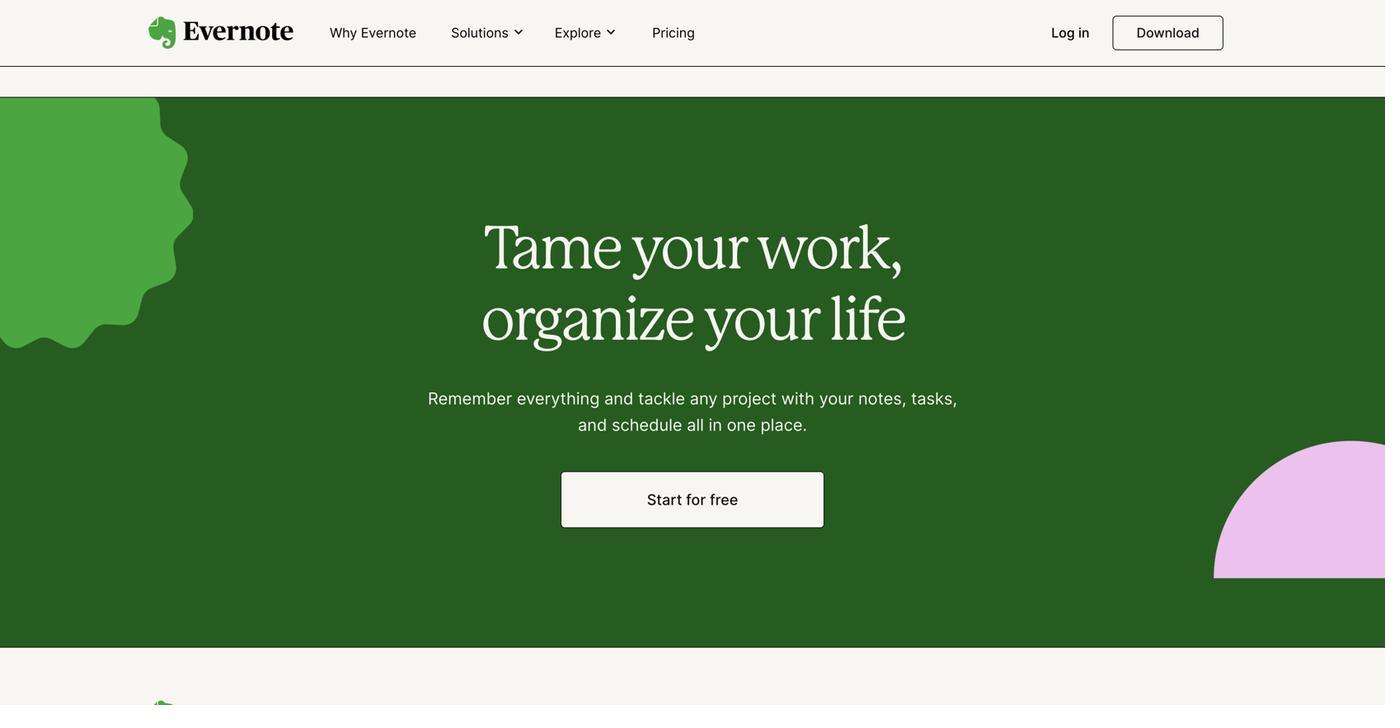 Task type: vqa. For each thing, say whether or not it's contained in the screenshot.
Pricing Link
yes



Task type: locate. For each thing, give the bounding box(es) containing it.
explore button
[[550, 24, 623, 42]]

0 horizontal spatial in
[[709, 415, 723, 435]]

and
[[605, 388, 634, 409], [578, 415, 607, 435]]

1 vertical spatial and
[[578, 415, 607, 435]]

free
[[710, 491, 739, 509]]

evernote logo image
[[148, 17, 294, 49], [148, 701, 294, 705]]

log in
[[1052, 25, 1090, 41]]

one
[[727, 415, 756, 435]]

in inside remember everything and tackle any project with your notes, tasks, and schedule all in one place.
[[709, 415, 723, 435]]

0 vertical spatial in
[[1079, 25, 1090, 41]]

your
[[631, 224, 746, 280], [704, 295, 819, 351], [820, 388, 854, 409]]

1 vertical spatial in
[[709, 415, 723, 435]]

in right all
[[709, 415, 723, 435]]

work,
[[757, 224, 902, 280]]

and down everything
[[578, 415, 607, 435]]

place.
[[761, 415, 808, 435]]

1 vertical spatial evernote logo image
[[148, 701, 294, 705]]

why
[[330, 25, 357, 41]]

remember
[[428, 388, 512, 409]]

in right the 'log'
[[1079, 25, 1090, 41]]

download link
[[1113, 16, 1224, 50]]

remember everything and tackle any project with your notes, tasks, and schedule all in one place.
[[428, 388, 958, 435]]

log
[[1052, 25, 1076, 41]]

log in link
[[1042, 18, 1100, 49]]

in
[[1079, 25, 1090, 41], [709, 415, 723, 435]]

2 evernote logo image from the top
[[148, 701, 294, 705]]

why evernote
[[330, 25, 417, 41]]

why evernote link
[[320, 18, 427, 49]]

start for free
[[647, 491, 739, 509]]

2 vertical spatial your
[[820, 388, 854, 409]]

and up schedule
[[605, 388, 634, 409]]

0 vertical spatial evernote logo image
[[148, 17, 294, 49]]

1 horizontal spatial in
[[1079, 25, 1090, 41]]

0 vertical spatial and
[[605, 388, 634, 409]]

start
[[647, 491, 683, 509]]

start for free link
[[561, 471, 825, 528]]

with
[[782, 388, 815, 409]]



Task type: describe. For each thing, give the bounding box(es) containing it.
1 evernote logo image from the top
[[148, 17, 294, 49]]

all
[[687, 415, 704, 435]]

pricing link
[[643, 18, 705, 49]]

solutions button
[[446, 24, 530, 42]]

tame your work, organize your life
[[481, 224, 905, 351]]

organize
[[481, 295, 693, 351]]

0 vertical spatial your
[[631, 224, 746, 280]]

project
[[723, 388, 777, 409]]

schedule
[[612, 415, 683, 435]]

solutions
[[451, 25, 509, 41]]

evernote
[[361, 25, 417, 41]]

tasks,
[[912, 388, 958, 409]]

explore
[[555, 25, 602, 41]]

everything
[[517, 388, 600, 409]]

for
[[686, 491, 706, 509]]

download
[[1137, 25, 1200, 41]]

1 vertical spatial your
[[704, 295, 819, 351]]

your inside remember everything and tackle any project with your notes, tasks, and schedule all in one place.
[[820, 388, 854, 409]]

life
[[829, 295, 905, 351]]

pricing
[[653, 25, 695, 41]]

notes,
[[859, 388, 907, 409]]

stay on top image
[[412, 0, 1237, 31]]

any
[[690, 388, 718, 409]]

tame
[[484, 224, 621, 280]]

tackle
[[639, 388, 686, 409]]



